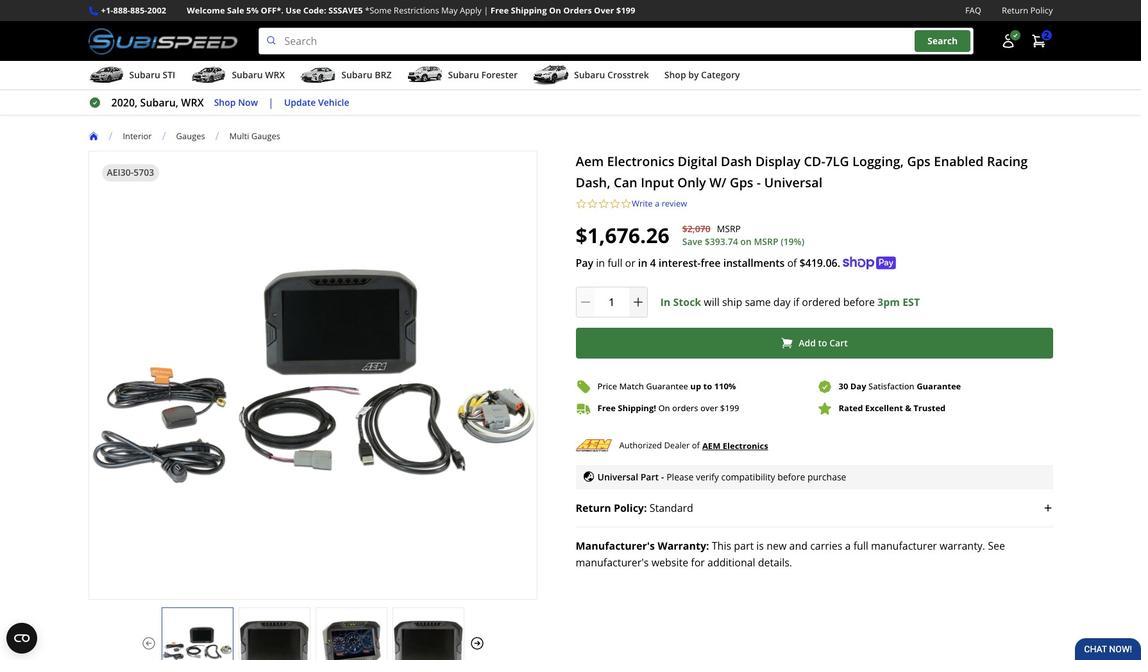 Task type: vqa. For each thing, say whether or not it's contained in the screenshot.
Policy:
yes



Task type: describe. For each thing, give the bounding box(es) containing it.
est
[[903, 295, 920, 309]]

part
[[734, 539, 754, 553]]

stock
[[673, 295, 701, 309]]

installments
[[723, 256, 785, 270]]

dash
[[721, 153, 752, 170]]

shop for shop by category
[[664, 69, 686, 81]]

part
[[641, 471, 659, 483]]

on
[[740, 235, 752, 247]]

2
[[1044, 29, 1049, 41]]

interest-
[[659, 256, 701, 270]]

welcome
[[187, 4, 225, 16]]

0 horizontal spatial on
[[549, 4, 561, 16]]

go to right image image
[[469, 636, 485, 651]]

rated excellent & trusted
[[839, 402, 946, 414]]

0 horizontal spatial -
[[661, 471, 664, 483]]

5703
[[134, 166, 154, 178]]

1 horizontal spatial msrp
[[754, 235, 778, 247]]

sssave5
[[328, 4, 363, 16]]

purchase
[[808, 471, 846, 483]]

0 horizontal spatial msrp
[[717, 223, 741, 235]]

subaru brz button
[[300, 64, 392, 89]]

input
[[641, 174, 674, 191]]

subaru wrx
[[232, 69, 285, 81]]

crosstrek
[[607, 69, 649, 81]]

details.
[[758, 556, 792, 570]]

additional
[[707, 556, 755, 570]]

a inside the write a review link
[[655, 198, 659, 209]]

to inside add to cart button
[[818, 337, 827, 349]]

day
[[850, 380, 866, 392]]

new
[[767, 539, 787, 553]]

use
[[286, 4, 301, 16]]

1 in from the left
[[596, 256, 605, 270]]

0 horizontal spatial |
[[268, 96, 274, 110]]

return policy
[[1002, 4, 1053, 16]]

1 horizontal spatial of
[[787, 256, 797, 270]]

electronics inside aem electronics digital dash display cd-7lg logging, gps enabled racing dash, can input only w/ gps - universal
[[607, 153, 674, 170]]

brz
[[375, 69, 392, 81]]

a subaru crosstrek thumbnail image image
[[533, 66, 569, 85]]

home image
[[88, 131, 98, 141]]

1 aei30-5703 aem electronics digital dash display cd-7lg logging, gps enabled racing dash, can input only w/ gps, image from the left
[[162, 621, 233, 660]]

a inside this part is new and carries a full manufacturer warranty. see manufacturer's website for additional details.
[[845, 539, 851, 553]]

sti
[[163, 69, 175, 81]]

website
[[651, 556, 688, 570]]

wrx inside subaru wrx dropdown button
[[265, 69, 285, 81]]

interior link down 2020, subaru, wrx
[[123, 130, 162, 142]]

manufacturer's
[[576, 556, 649, 570]]

/ for multi gauges
[[215, 129, 219, 143]]

shop by category
[[664, 69, 740, 81]]

1 horizontal spatial |
[[484, 4, 488, 16]]

authorized dealer of aem electronics
[[619, 439, 768, 451]]

add to cart
[[799, 337, 848, 349]]

&
[[905, 402, 911, 414]]

$393.74
[[705, 235, 738, 247]]

update
[[284, 96, 316, 108]]

1 horizontal spatial free
[[597, 402, 616, 414]]

3 aei30-5703 aem electronics digital dash display cd-7lg logging, gps enabled racing dash, can input only w/ gps, image from the left
[[316, 621, 386, 660]]

subaru wrx button
[[191, 64, 285, 89]]

decrement image
[[579, 295, 592, 308]]

day
[[773, 295, 791, 309]]

subaru sti button
[[88, 64, 175, 89]]

write a review link
[[632, 198, 687, 209]]

digital
[[678, 153, 717, 170]]

forester
[[481, 69, 518, 81]]

ship
[[722, 295, 742, 309]]

2 guarantee from the left
[[917, 380, 961, 392]]

open widget image
[[6, 623, 37, 654]]

shop pay image
[[843, 256, 896, 269]]

0 horizontal spatial universal
[[597, 471, 638, 483]]

2020, subaru, wrx
[[111, 96, 204, 110]]

2 in from the left
[[638, 256, 647, 270]]

pay in full or in 4 interest-free installments of $419.06 .
[[576, 256, 840, 270]]

faq
[[965, 4, 981, 16]]

authorized
[[619, 439, 662, 451]]

a subaru wrx thumbnail image image
[[191, 66, 227, 85]]

add to cart button
[[576, 328, 1053, 358]]

this
[[712, 539, 731, 553]]

0 vertical spatial $199
[[616, 4, 635, 16]]

1 horizontal spatial $199
[[720, 402, 739, 414]]

(19%)
[[781, 235, 804, 247]]

search
[[928, 35, 958, 47]]

subaru for subaru wrx
[[232, 69, 263, 81]]

shop by category button
[[664, 64, 740, 89]]

subaru forester button
[[407, 64, 518, 89]]

4
[[650, 256, 656, 270]]

2002
[[147, 4, 166, 16]]

aem electronics link
[[702, 438, 768, 453]]

manufacturer's
[[576, 539, 655, 553]]

policy
[[1030, 4, 1053, 16]]

restrictions
[[394, 4, 439, 16]]

review
[[662, 198, 687, 209]]

return policy link
[[1002, 4, 1053, 17]]

warranty.
[[940, 539, 985, 553]]

up
[[690, 380, 701, 392]]

electronics inside authorized dealer of aem electronics
[[723, 440, 768, 451]]

manufacturer
[[871, 539, 937, 553]]

now
[[238, 96, 258, 108]]

1 vertical spatial on
[[658, 402, 670, 414]]

same
[[745, 295, 771, 309]]

return policy: standard
[[576, 501, 693, 515]]

compatibility
[[721, 471, 775, 483]]

verify
[[696, 471, 719, 483]]

2 empty star image from the left
[[621, 198, 632, 209]]

rated
[[839, 402, 863, 414]]

dealer
[[664, 439, 690, 451]]

1 empty star image from the left
[[587, 198, 598, 209]]

in stock will ship same day if ordered before 3pm est
[[660, 295, 920, 309]]

return for return policy: standard
[[576, 501, 611, 515]]

or
[[625, 256, 635, 270]]

w/
[[709, 174, 727, 191]]

1 horizontal spatial before
[[843, 295, 875, 309]]

1 empty star image from the left
[[576, 198, 587, 209]]

apply
[[460, 4, 482, 16]]

ordered
[[802, 295, 841, 309]]

30
[[839, 380, 848, 392]]

subaru forester
[[448, 69, 518, 81]]

only
[[677, 174, 706, 191]]

shop for shop now
[[214, 96, 236, 108]]

2 aei30-5703 aem electronics digital dash display cd-7lg logging, gps enabled racing dash, can input only w/ gps, image from the left
[[239, 621, 309, 660]]



Task type: locate. For each thing, give the bounding box(es) containing it.
0 vertical spatial -
[[757, 174, 761, 191]]

0 horizontal spatial empty star image
[[587, 198, 598, 209]]

enabled
[[934, 153, 984, 170]]

code:
[[303, 4, 326, 16]]

0 horizontal spatial free
[[491, 4, 509, 16]]

wrx down a subaru wrx thumbnail image
[[181, 96, 204, 110]]

*some restrictions may apply | free shipping on orders over $199
[[365, 4, 635, 16]]

0 horizontal spatial shop
[[214, 96, 236, 108]]

policy:
[[614, 501, 647, 515]]

return left policy:
[[576, 501, 611, 515]]

to right add
[[818, 337, 827, 349]]

/ right home image
[[109, 129, 112, 143]]

free shipping! on orders over $199
[[597, 402, 739, 414]]

of inside authorized dealer of aem electronics
[[692, 439, 700, 451]]

- right part in the bottom of the page
[[661, 471, 664, 483]]

free down 'price'
[[597, 402, 616, 414]]

1 horizontal spatial universal
[[764, 174, 822, 191]]

interior link down 2020,
[[123, 130, 152, 142]]

3 subaru from the left
[[341, 69, 372, 81]]

1 vertical spatial wrx
[[181, 96, 204, 110]]

1 horizontal spatial a
[[845, 539, 851, 553]]

$199 right over
[[720, 402, 739, 414]]

subaru left sti
[[129, 69, 160, 81]]

of left aem
[[692, 439, 700, 451]]

1 horizontal spatial /
[[162, 129, 166, 143]]

before
[[843, 295, 875, 309], [778, 471, 805, 483]]

3 / from the left
[[215, 129, 219, 143]]

1 vertical spatial $199
[[720, 402, 739, 414]]

msrp right "on"
[[754, 235, 778, 247]]

1 vertical spatial shop
[[214, 96, 236, 108]]

shop now
[[214, 96, 258, 108]]

welcome sale 5% off*. use code: sssave5
[[187, 4, 363, 16]]

before left 3pm
[[843, 295, 875, 309]]

0 horizontal spatial to
[[703, 380, 712, 392]]

4 aei30-5703 aem electronics digital dash display cd-7lg logging, gps enabled racing dash, can input only w/ gps, image from the left
[[393, 621, 463, 660]]

dash,
[[576, 174, 610, 191]]

gauges right 'multi'
[[251, 130, 280, 142]]

of down (19%)
[[787, 256, 797, 270]]

manufacturer's warranty:
[[576, 539, 709, 553]]

1 vertical spatial of
[[692, 439, 700, 451]]

category
[[701, 69, 740, 81]]

cd-
[[804, 153, 825, 170]]

1 horizontal spatial return
[[1002, 4, 1028, 16]]

subaru inside dropdown button
[[129, 69, 160, 81]]

1 vertical spatial to
[[703, 380, 712, 392]]

over
[[700, 402, 718, 414]]

in left 4
[[638, 256, 647, 270]]

satisfaction
[[868, 380, 914, 392]]

1 vertical spatial -
[[661, 471, 664, 483]]

aem electronics image
[[576, 437, 612, 455]]

off*.
[[261, 4, 284, 16]]

trusted
[[914, 402, 946, 414]]

1 guarantee from the left
[[646, 380, 688, 392]]

in
[[596, 256, 605, 270], [638, 256, 647, 270]]

subaru left crosstrek
[[574, 69, 605, 81]]

0 vertical spatial shop
[[664, 69, 686, 81]]

free
[[491, 4, 509, 16], [597, 402, 616, 414]]

1 vertical spatial a
[[845, 539, 851, 553]]

return for return policy
[[1002, 4, 1028, 16]]

1 horizontal spatial -
[[757, 174, 761, 191]]

$419.06
[[799, 256, 837, 270]]

1 horizontal spatial on
[[658, 402, 670, 414]]

0 vertical spatial on
[[549, 4, 561, 16]]

search button
[[915, 30, 971, 52]]

free
[[701, 256, 721, 270]]

subaru sti
[[129, 69, 175, 81]]

aei30-5703 aem electronics digital dash display cd-7lg logging, gps enabled racing dash, can input only w/ gps, image
[[162, 621, 233, 660], [239, 621, 309, 660], [316, 621, 386, 660], [393, 621, 463, 660]]

2020,
[[111, 96, 138, 110]]

0 vertical spatial electronics
[[607, 153, 674, 170]]

gps left 'enabled'
[[907, 153, 931, 170]]

0 horizontal spatial /
[[109, 129, 112, 143]]

interior link
[[123, 130, 162, 142], [123, 130, 152, 142]]

1 vertical spatial before
[[778, 471, 805, 483]]

1 vertical spatial return
[[576, 501, 611, 515]]

/
[[109, 129, 112, 143], [162, 129, 166, 143], [215, 129, 219, 143]]

price
[[597, 380, 617, 392]]

orders
[[672, 402, 698, 414]]

subaru,
[[140, 96, 178, 110]]

0 vertical spatial before
[[843, 295, 875, 309]]

- down display
[[757, 174, 761, 191]]

1 horizontal spatial empty star image
[[621, 198, 632, 209]]

5%
[[246, 4, 259, 16]]

aei30-
[[107, 166, 134, 178]]

pay
[[576, 256, 593, 270]]

subaru up now
[[232, 69, 263, 81]]

1 horizontal spatial full
[[853, 539, 868, 553]]

before left purchase
[[778, 471, 805, 483]]

0 vertical spatial full
[[608, 256, 622, 270]]

None number field
[[576, 286, 647, 317]]

aei30-5703
[[107, 166, 154, 178]]

0 vertical spatial universal
[[764, 174, 822, 191]]

subaru left the brz
[[341, 69, 372, 81]]

gauges down subaru,
[[176, 130, 205, 142]]

shipping!
[[618, 402, 656, 414]]

multi
[[229, 130, 249, 142]]

0 horizontal spatial in
[[596, 256, 605, 270]]

subaru for subaru brz
[[341, 69, 372, 81]]

1 vertical spatial universal
[[597, 471, 638, 483]]

can
[[614, 174, 637, 191]]

subaru crosstrek button
[[533, 64, 649, 89]]

empty star image
[[587, 198, 598, 209], [621, 198, 632, 209]]

gauges
[[176, 130, 205, 142], [251, 130, 280, 142]]

1 vertical spatial free
[[597, 402, 616, 414]]

shop left the by
[[664, 69, 686, 81]]

2 empty star image from the left
[[598, 198, 609, 209]]

sale
[[227, 4, 244, 16]]

1 gauges from the left
[[176, 130, 205, 142]]

1 vertical spatial gps
[[730, 174, 753, 191]]

$2,070
[[682, 223, 710, 235]]

gauges link down subaru,
[[176, 130, 205, 142]]

warranty:
[[658, 539, 709, 553]]

0 vertical spatial |
[[484, 4, 488, 16]]

/ left 'multi'
[[215, 129, 219, 143]]

guarantee up trusted
[[917, 380, 961, 392]]

2 subaru from the left
[[232, 69, 263, 81]]

3pm
[[877, 295, 900, 309]]

885-
[[130, 4, 147, 16]]

a right write
[[655, 198, 659, 209]]

aem electronics digital dash display cd-7lg logging, gps enabled racing dash, can input only w/ gps - universal
[[576, 153, 1028, 191]]

wrx up update
[[265, 69, 285, 81]]

write a review
[[632, 198, 687, 209]]

update vehicle
[[284, 96, 349, 108]]

empty star image down can
[[621, 198, 632, 209]]

guarantee up free shipping! on orders over $199
[[646, 380, 688, 392]]

1 / from the left
[[109, 129, 112, 143]]

110%
[[714, 380, 736, 392]]

+1-888-885-2002
[[101, 4, 166, 16]]

0 vertical spatial to
[[818, 337, 827, 349]]

subaru brz
[[341, 69, 392, 81]]

4 subaru from the left
[[448, 69, 479, 81]]

2 gauges from the left
[[251, 130, 280, 142]]

to right up
[[703, 380, 712, 392]]

1 horizontal spatial in
[[638, 256, 647, 270]]

1 horizontal spatial gauges
[[251, 130, 280, 142]]

0 vertical spatial return
[[1002, 4, 1028, 16]]

/ for gauges
[[162, 129, 166, 143]]

/ for interior
[[109, 129, 112, 143]]

0 horizontal spatial gauges
[[176, 130, 205, 142]]

this part is new and carries a full manufacturer warranty. see manufacturer's website for additional details.
[[576, 539, 1005, 570]]

-
[[757, 174, 761, 191], [661, 471, 664, 483]]

increment image
[[631, 295, 644, 308]]

subaru for subaru sti
[[129, 69, 160, 81]]

a right carries
[[845, 539, 851, 553]]

universal part - please verify compatibility before purchase
[[597, 471, 846, 483]]

may
[[441, 4, 458, 16]]

is
[[756, 539, 764, 553]]

return left policy
[[1002, 4, 1028, 16]]

shop left now
[[214, 96, 236, 108]]

full
[[608, 256, 622, 270], [853, 539, 868, 553]]

0 horizontal spatial full
[[608, 256, 622, 270]]

0 vertical spatial wrx
[[265, 69, 285, 81]]

1 horizontal spatial to
[[818, 337, 827, 349]]

guarantee
[[646, 380, 688, 392], [917, 380, 961, 392]]

1 vertical spatial full
[[853, 539, 868, 553]]

$2,070 msrp save $393.74 on msrp (19%)
[[682, 223, 804, 247]]

racing
[[987, 153, 1028, 170]]

universal left part in the bottom of the page
[[597, 471, 638, 483]]

a
[[655, 198, 659, 209], [845, 539, 851, 553]]

empty star image down dash,
[[587, 198, 598, 209]]

2 horizontal spatial /
[[215, 129, 219, 143]]

full left or
[[608, 256, 622, 270]]

button image
[[1000, 33, 1016, 49]]

gauges link left 'multi'
[[176, 130, 215, 142]]

2 / from the left
[[162, 129, 166, 143]]

- inside aem electronics digital dash display cd-7lg logging, gps enabled racing dash, can input only w/ gps - universal
[[757, 174, 761, 191]]

shop inside dropdown button
[[664, 69, 686, 81]]

full inside this part is new and carries a full manufacturer warranty. see manufacturer's website for additional details.
[[853, 539, 868, 553]]

search input field
[[258, 28, 973, 55]]

price match guarantee up to 110%
[[597, 380, 736, 392]]

free right apply
[[491, 4, 509, 16]]

0 horizontal spatial electronics
[[607, 153, 674, 170]]

0 vertical spatial of
[[787, 256, 797, 270]]

universal
[[764, 174, 822, 191], [597, 471, 638, 483]]

a subaru brz thumbnail image image
[[300, 66, 336, 85]]

0 horizontal spatial wrx
[[181, 96, 204, 110]]

1 horizontal spatial electronics
[[723, 440, 768, 451]]

1 horizontal spatial gps
[[907, 153, 931, 170]]

0 horizontal spatial of
[[692, 439, 700, 451]]

save
[[682, 235, 702, 247]]

full right carries
[[853, 539, 868, 553]]

shop now link
[[214, 95, 258, 110]]

subaru for subaru crosstrek
[[574, 69, 605, 81]]

| right now
[[268, 96, 274, 110]]

see
[[988, 539, 1005, 553]]

display
[[755, 153, 800, 170]]

0 vertical spatial a
[[655, 198, 659, 209]]

0 vertical spatial free
[[491, 4, 509, 16]]

will
[[704, 295, 720, 309]]

0 vertical spatial gps
[[907, 153, 931, 170]]

| right apply
[[484, 4, 488, 16]]

electronics up compatibility
[[723, 440, 768, 451]]

1 horizontal spatial shop
[[664, 69, 686, 81]]

carries
[[810, 539, 842, 553]]

0 horizontal spatial gps
[[730, 174, 753, 191]]

empty star image
[[576, 198, 587, 209], [598, 198, 609, 209], [609, 198, 621, 209]]

electronics up can
[[607, 153, 674, 170]]

5 subaru from the left
[[574, 69, 605, 81]]

0 horizontal spatial guarantee
[[646, 380, 688, 392]]

universal down display
[[764, 174, 822, 191]]

subispeed logo image
[[88, 28, 238, 55]]

subaru for subaru forester
[[448, 69, 479, 81]]

in right pay
[[596, 256, 605, 270]]

universal inside aem electronics digital dash display cd-7lg logging, gps enabled racing dash, can input only w/ gps - universal
[[764, 174, 822, 191]]

excellent
[[865, 402, 903, 414]]

+1-888-885-2002 link
[[101, 4, 166, 17]]

a subaru sti thumbnail image image
[[88, 66, 124, 85]]

1 subaru from the left
[[129, 69, 160, 81]]

0 horizontal spatial $199
[[616, 4, 635, 16]]

a subaru forester thumbnail image image
[[407, 66, 443, 85]]

/ right 'interior'
[[162, 129, 166, 143]]

1 vertical spatial |
[[268, 96, 274, 110]]

vehicle
[[318, 96, 349, 108]]

1 horizontal spatial guarantee
[[917, 380, 961, 392]]

orders
[[563, 4, 592, 16]]

30 day satisfaction guarantee
[[839, 380, 961, 392]]

*some
[[365, 4, 392, 16]]

$199 right the over at the right of the page
[[616, 4, 635, 16]]

0 horizontal spatial before
[[778, 471, 805, 483]]

and
[[789, 539, 808, 553]]

subaru crosstrek
[[574, 69, 649, 81]]

subaru left forester
[[448, 69, 479, 81]]

1 horizontal spatial wrx
[[265, 69, 285, 81]]

of
[[787, 256, 797, 270], [692, 439, 700, 451]]

msrp up $393.74
[[717, 223, 741, 235]]

0 horizontal spatial return
[[576, 501, 611, 515]]

1 vertical spatial electronics
[[723, 440, 768, 451]]

gps down dash
[[730, 174, 753, 191]]

by
[[688, 69, 699, 81]]

3 empty star image from the left
[[609, 198, 621, 209]]

0 horizontal spatial a
[[655, 198, 659, 209]]



